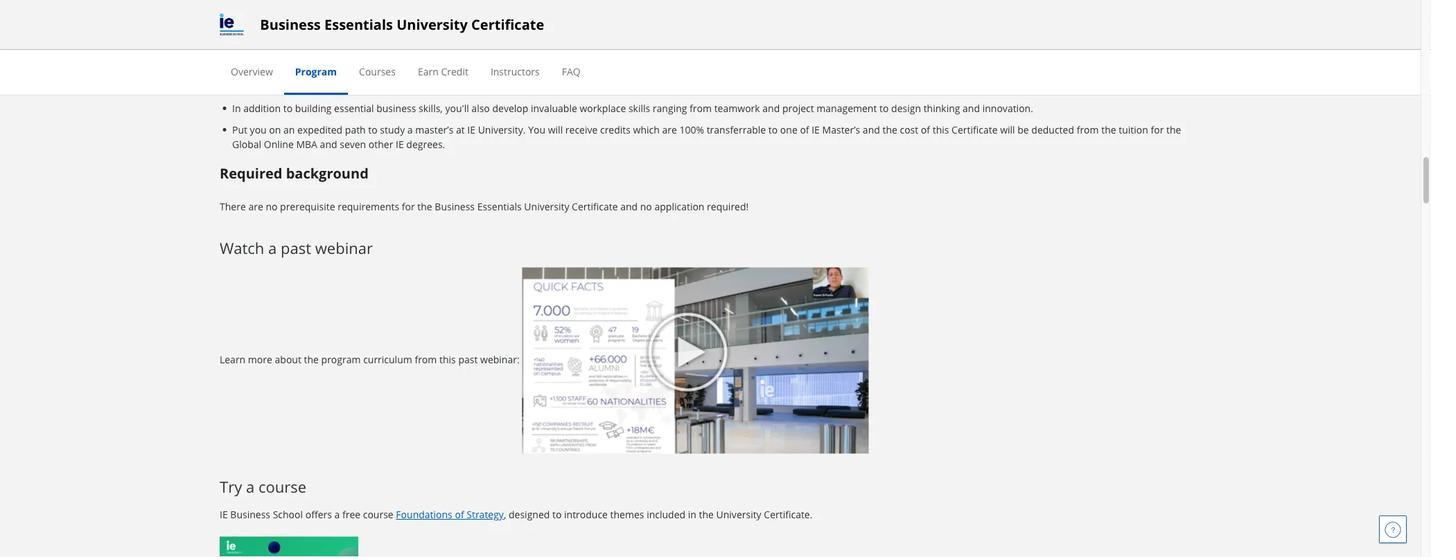 Task type: locate. For each thing, give the bounding box(es) containing it.
required background
[[220, 164, 369, 183]]

learning outcomes and benefits
[[220, 19, 449, 40]]

a right study
[[407, 123, 413, 136]]

past down prerequisite
[[281, 238, 311, 259]]

1 no from the left
[[266, 200, 278, 214]]

1 vertical spatial certificate
[[952, 123, 998, 136]]

the right the included
[[699, 509, 714, 522]]

instructors
[[491, 65, 540, 78]]

1 horizontal spatial university
[[524, 200, 569, 214]]

develop
[[492, 102, 528, 115]]

you up addition
[[271, 80, 287, 93]]

you inside put you on an expedited path to study a master's at ie university. you will receive credits which are 100% transferrable to one of ie master's and the cost of this certificate will be deducted from the tuition for the global online mba and seven other ie degrees.
[[250, 123, 267, 136]]

prerequisite
[[280, 200, 335, 214]]

essential
[[334, 102, 374, 115]]

university
[[396, 15, 468, 34], [524, 200, 569, 214], [716, 509, 761, 522]]

0 horizontal spatial in
[[374, 80, 382, 93]]

1 vertical spatial for
[[1151, 123, 1164, 136]]

you left on
[[250, 123, 267, 136]]

1 horizontal spatial from
[[690, 102, 712, 115]]

business
[[376, 102, 416, 115]]

1 vertical spatial this
[[439, 353, 456, 367]]

of right one
[[800, 123, 809, 136]]

business down degrees.
[[435, 200, 475, 214]]

from right curriculum
[[415, 353, 437, 367]]

this left webinar:
[[439, 353, 456, 367]]

the left cost
[[882, 123, 897, 136]]

certificate
[[471, 15, 544, 34], [952, 123, 998, 136], [572, 200, 618, 214]]

are right the there
[[248, 200, 263, 214]]

1 vertical spatial course
[[363, 509, 393, 522]]

0 horizontal spatial certificate
[[471, 15, 544, 34]]

roles
[[438, 80, 460, 93]]

ie right at at the left
[[467, 123, 475, 136]]

introduce
[[564, 509, 608, 522]]

for right tuition
[[1151, 123, 1164, 136]]

and
[[360, 19, 387, 40], [614, 80, 631, 93], [762, 102, 780, 115], [963, 102, 980, 115], [863, 123, 880, 136], [320, 138, 337, 151], [620, 200, 638, 214]]

0 vertical spatial past
[[281, 238, 311, 259]]

foundations
[[396, 509, 452, 522]]

1 horizontal spatial this
[[933, 123, 949, 136]]

online
[[264, 138, 294, 151]]

2 will from the left
[[1000, 123, 1015, 136]]

project
[[782, 102, 814, 115]]

2 horizontal spatial for
[[1151, 123, 1164, 136]]

this
[[933, 123, 949, 136], [439, 353, 456, 367]]

0 vertical spatial for
[[290, 80, 303, 93]]

foundations of strategy link
[[396, 509, 504, 522]]

0 vertical spatial certificate
[[471, 15, 544, 34]]

0 horizontal spatial this
[[439, 353, 456, 367]]

100%
[[679, 123, 704, 136]]

instructors link
[[491, 65, 540, 78]]

required
[[220, 164, 282, 183]]

mba
[[296, 138, 317, 151]]

1 vertical spatial you
[[250, 123, 267, 136]]

no left application
[[640, 200, 652, 214]]

to up other
[[368, 123, 377, 136]]

2 vertical spatial for
[[402, 200, 415, 214]]

a
[[495, 80, 500, 93], [407, 123, 413, 136], [268, 238, 277, 259], [246, 477, 254, 498], [334, 509, 340, 522]]

from
[[690, 102, 712, 115], [1077, 123, 1099, 136], [415, 353, 437, 367]]

course
[[258, 477, 306, 498], [363, 509, 393, 522]]

1 vertical spatial are
[[248, 200, 263, 214]]

2 horizontal spatial certificate
[[952, 123, 998, 136]]

,
[[504, 509, 506, 522]]

put you on an expedited path to study a master's at ie university. you will receive credits which are 100% transferrable to one of ie master's and the cost of this certificate will be deducted from the tuition for the global online mba and seven other ie degrees.
[[232, 123, 1181, 151]]

courses link
[[359, 65, 396, 78]]

0 vertical spatial this
[[933, 123, 949, 136]]

0 vertical spatial are
[[662, 123, 677, 136]]

0 horizontal spatial will
[[548, 123, 563, 136]]

managerial
[[385, 80, 436, 93]]

list containing prepare you for career success in managerial roles across a wide range of industries and fields.
[[225, 80, 1201, 152]]

ie left master's at the top right
[[812, 123, 820, 136]]

1 horizontal spatial no
[[640, 200, 652, 214]]

program
[[295, 65, 337, 78]]

on
[[269, 123, 281, 136]]

past left webinar:
[[458, 353, 478, 367]]

1 horizontal spatial essentials
[[477, 200, 522, 214]]

watch a past webinar
[[220, 238, 373, 259]]

ie business school image
[[220, 14, 243, 36]]

for inside put you on an expedited path to study a master's at ie university. you will receive credits which are 100% transferrable to one of ie master's and the cost of this certificate will be deducted from the tuition for the global online mba and seven other ie degrees.
[[1151, 123, 1164, 136]]

past
[[281, 238, 311, 259], [458, 353, 478, 367]]

in right the included
[[688, 509, 696, 522]]

master's
[[822, 123, 860, 136]]

tuition
[[1119, 123, 1148, 136]]

list
[[225, 80, 1201, 152]]

from up the "100%"
[[690, 102, 712, 115]]

range
[[526, 80, 552, 93]]

1 vertical spatial from
[[1077, 123, 1099, 136]]

0 vertical spatial course
[[258, 477, 306, 498]]

will right you
[[548, 123, 563, 136]]

1 vertical spatial university
[[524, 200, 569, 214]]

seven
[[340, 138, 366, 151]]

the right tuition
[[1166, 123, 1181, 136]]

school
[[273, 509, 303, 522]]

thinking
[[923, 102, 960, 115]]

0 vertical spatial essentials
[[324, 15, 393, 34]]

faq
[[562, 65, 581, 78]]

learn
[[220, 353, 245, 367]]

0 vertical spatial in
[[374, 80, 382, 93]]

1 horizontal spatial you
[[271, 80, 287, 93]]

to left design
[[879, 102, 889, 115]]

you
[[271, 80, 287, 93], [250, 123, 267, 136]]

for left 'career'
[[290, 80, 303, 93]]

path
[[345, 123, 366, 136]]

0 horizontal spatial no
[[266, 200, 278, 214]]

ranging
[[653, 102, 687, 115]]

for
[[290, 80, 303, 93], [1151, 123, 1164, 136], [402, 200, 415, 214]]

and left application
[[620, 200, 638, 214]]

background
[[286, 164, 369, 183]]

of
[[555, 80, 564, 93], [800, 123, 809, 136], [921, 123, 930, 136], [455, 509, 464, 522]]

ie down study
[[396, 138, 404, 151]]

this down thinking
[[933, 123, 949, 136]]

will left be
[[1000, 123, 1015, 136]]

2 vertical spatial from
[[415, 353, 437, 367]]

of down faq link
[[555, 80, 564, 93]]

0 horizontal spatial you
[[250, 123, 267, 136]]

1 horizontal spatial for
[[402, 200, 415, 214]]

in down courses link
[[374, 80, 382, 93]]

course right free
[[363, 509, 393, 522]]

requirements
[[338, 200, 399, 214]]

you for put
[[250, 123, 267, 136]]

a left free
[[334, 509, 340, 522]]

business up program link
[[260, 15, 321, 34]]

themes
[[610, 509, 644, 522]]

from inside 'in addition to building essential business skills, you'll also develop invaluable workplace skills ranging from teamwork and project management to design thinking and innovation.' list item
[[690, 102, 712, 115]]

of right cost
[[921, 123, 930, 136]]

fields.
[[634, 80, 661, 93]]

0 horizontal spatial essentials
[[324, 15, 393, 34]]

for right requirements
[[402, 200, 415, 214]]

in
[[232, 102, 241, 115]]

required!
[[707, 200, 749, 214]]

ie
[[467, 123, 475, 136], [812, 123, 820, 136], [396, 138, 404, 151], [220, 509, 228, 522]]

deducted
[[1031, 123, 1074, 136]]

and down the expedited
[[320, 138, 337, 151]]

and left project
[[762, 102, 780, 115]]

certificate inside put you on an expedited path to study a master's at ie university. you will receive credits which are 100% transferrable to one of ie master's and the cost of this certificate will be deducted from the tuition for the global online mba and seven other ie degrees.
[[952, 123, 998, 136]]

1 horizontal spatial will
[[1000, 123, 1015, 136]]

help center image
[[1385, 522, 1401, 538]]

are down ranging
[[662, 123, 677, 136]]

credits
[[600, 123, 631, 136]]

course up "school"
[[258, 477, 306, 498]]

invaluable
[[531, 102, 577, 115]]

no left prerequisite
[[266, 200, 278, 214]]

in
[[374, 80, 382, 93], [688, 509, 696, 522]]

skills,
[[419, 102, 443, 115]]

which
[[633, 123, 660, 136]]

0 vertical spatial university
[[396, 15, 468, 34]]

1 horizontal spatial certificate
[[572, 200, 618, 214]]

workplace
[[580, 102, 626, 115]]

visual ie larger image
[[522, 268, 869, 454]]

business down the try a course in the left bottom of the page
[[230, 509, 270, 522]]

no
[[266, 200, 278, 214], [640, 200, 652, 214]]

study
[[380, 123, 405, 136]]

1 vertical spatial essentials
[[477, 200, 522, 214]]

try
[[220, 477, 242, 498]]

2 vertical spatial business
[[230, 509, 270, 522]]

2 horizontal spatial from
[[1077, 123, 1099, 136]]

0 vertical spatial from
[[690, 102, 712, 115]]

0 horizontal spatial for
[[290, 80, 303, 93]]

1 will from the left
[[548, 123, 563, 136]]

the
[[882, 123, 897, 136], [1101, 123, 1116, 136], [1166, 123, 1181, 136], [417, 200, 432, 214], [304, 353, 319, 367], [699, 509, 714, 522]]

1 vertical spatial past
[[458, 353, 478, 367]]

0 horizontal spatial past
[[281, 238, 311, 259]]

1 vertical spatial in
[[688, 509, 696, 522]]

free
[[342, 509, 360, 522]]

2 horizontal spatial university
[[716, 509, 761, 522]]

wide
[[503, 80, 524, 93]]

from right deducted
[[1077, 123, 1099, 136]]

0 vertical spatial you
[[271, 80, 287, 93]]

1 horizontal spatial in
[[688, 509, 696, 522]]

1 horizontal spatial are
[[662, 123, 677, 136]]

business
[[260, 15, 321, 34], [435, 200, 475, 214], [230, 509, 270, 522]]



Task type: describe. For each thing, give the bounding box(es) containing it.
certificate.
[[764, 509, 812, 522]]

faq link
[[562, 65, 581, 78]]

0 horizontal spatial course
[[258, 477, 306, 498]]

credit
[[441, 65, 468, 78]]

offers
[[305, 509, 332, 522]]

0 vertical spatial business
[[260, 15, 321, 34]]

prepare
[[232, 80, 268, 93]]

ie down try
[[220, 509, 228, 522]]

strategy
[[467, 509, 504, 522]]

and up courses
[[360, 19, 387, 40]]

global
[[232, 138, 261, 151]]

1 horizontal spatial course
[[363, 509, 393, 522]]

learning
[[220, 19, 282, 40]]

0 horizontal spatial from
[[415, 353, 437, 367]]

an
[[283, 123, 295, 136]]

transferrable
[[707, 123, 766, 136]]

and right master's at the top right
[[863, 123, 880, 136]]

a right try
[[246, 477, 254, 498]]

put
[[232, 123, 247, 136]]

2 no from the left
[[640, 200, 652, 214]]

receive
[[565, 123, 598, 136]]

about
[[275, 353, 301, 367]]

design
[[891, 102, 921, 115]]

career
[[306, 80, 334, 93]]

a inside put you on an expedited path to study a master's at ie university. you will receive credits which are 100% transferrable to one of ie master's and the cost of this certificate will be deducted from the tuition for the global online mba and seven other ie degrees.
[[407, 123, 413, 136]]

and up in addition to building essential business skills, you'll also develop invaluable workplace skills ranging from teamwork and project management to design thinking and innovation.
[[614, 80, 631, 93]]

in addition to building essential business skills, you'll also develop invaluable workplace skills ranging from teamwork and project management to design thinking and innovation.
[[232, 102, 1033, 115]]

0 horizontal spatial university
[[396, 15, 468, 34]]

put you on an expedited path to study a master's at ie university. you will receive credits which are 100% transferrable to one of ie master's and the cost of this certificate will be deducted from the tuition for the global online mba and seven other ie degrees. list item
[[232, 122, 1201, 152]]

expedited
[[297, 123, 342, 136]]

designed
[[509, 509, 550, 522]]

2 vertical spatial university
[[716, 509, 761, 522]]

university.
[[478, 123, 526, 136]]

a right watch
[[268, 238, 277, 259]]

you for prepare
[[271, 80, 287, 93]]

try a course
[[220, 477, 306, 498]]

at
[[456, 123, 465, 136]]

2 vertical spatial certificate
[[572, 200, 618, 214]]

program link
[[295, 65, 337, 78]]

across
[[463, 80, 492, 93]]

the right about
[[304, 353, 319, 367]]

management
[[817, 102, 877, 115]]

in inside list item
[[374, 80, 382, 93]]

certificate menu element
[[220, 50, 1201, 95]]

0 horizontal spatial are
[[248, 200, 263, 214]]

a left wide
[[495, 80, 500, 93]]

watch
[[220, 238, 264, 259]]

learn more about the program curriculum from this past webinar:
[[220, 353, 522, 367]]

cost
[[900, 123, 918, 136]]

other
[[369, 138, 393, 151]]

benefits
[[391, 19, 449, 40]]

addition
[[243, 102, 281, 115]]

and right thinking
[[963, 102, 980, 115]]

to up an
[[283, 102, 293, 115]]

this inside put you on an expedited path to study a master's at ie university. you will receive credits which are 100% transferrable to one of ie master's and the cost of this certificate will be deducted from the tuition for the global online mba and seven other ie degrees.
[[933, 123, 949, 136]]

outcomes
[[286, 19, 356, 40]]

also
[[471, 102, 490, 115]]

business essentials university certificate
[[260, 15, 544, 34]]

teamwork
[[714, 102, 760, 115]]

overview
[[231, 65, 273, 78]]

curriculum
[[363, 353, 412, 367]]

are inside put you on an expedited path to study a master's at ie university. you will receive credits which are 100% transferrable to one of ie master's and the cost of this certificate will be deducted from the tuition for the global online mba and seven other ie degrees.
[[662, 123, 677, 136]]

ie business school offers a free course foundations of strategy , designed to introduce themes included in the university certificate.
[[220, 509, 812, 522]]

one
[[780, 123, 797, 136]]

application
[[654, 200, 704, 214]]

the right requirements
[[417, 200, 432, 214]]

there
[[220, 200, 246, 214]]

more
[[248, 353, 272, 367]]

of left strategy
[[455, 509, 464, 522]]

in addition to building essential business skills, you'll also develop invaluable workplace skills ranging from teamwork and project management to design thinking and innovation. list item
[[232, 101, 1201, 116]]

you
[[528, 123, 545, 136]]

webinar
[[315, 238, 373, 259]]

prepare you for career success in managerial roles across a wide range of industries and fields. list item
[[232, 80, 1201, 94]]

prepare you for career success in managerial roles across a wide range of industries and fields.
[[232, 80, 661, 93]]

earn credit link
[[418, 65, 468, 78]]

master's
[[415, 123, 453, 136]]

1 vertical spatial business
[[435, 200, 475, 214]]

degrees.
[[406, 138, 445, 151]]

innovation.
[[982, 102, 1033, 115]]

program
[[321, 353, 361, 367]]

to left one
[[768, 123, 778, 136]]

to right the designed
[[552, 509, 562, 522]]

the left tuition
[[1101, 123, 1116, 136]]

foundations of strategy course image
[[220, 538, 358, 558]]

industries
[[567, 80, 612, 93]]

earn
[[418, 65, 438, 78]]

be
[[1017, 123, 1029, 136]]

for inside prepare you for career success in managerial roles across a wide range of industries and fields. list item
[[290, 80, 303, 93]]

success
[[337, 80, 371, 93]]

1 horizontal spatial past
[[458, 353, 478, 367]]

you'll
[[445, 102, 469, 115]]

from inside put you on an expedited path to study a master's at ie university. you will receive credits which are 100% transferrable to one of ie master's and the cost of this certificate will be deducted from the tuition for the global online mba and seven other ie degrees.
[[1077, 123, 1099, 136]]

included
[[647, 509, 685, 522]]

overview link
[[231, 65, 273, 78]]



Task type: vqa. For each thing, say whether or not it's contained in the screenshot.
the topmost ARE
yes



